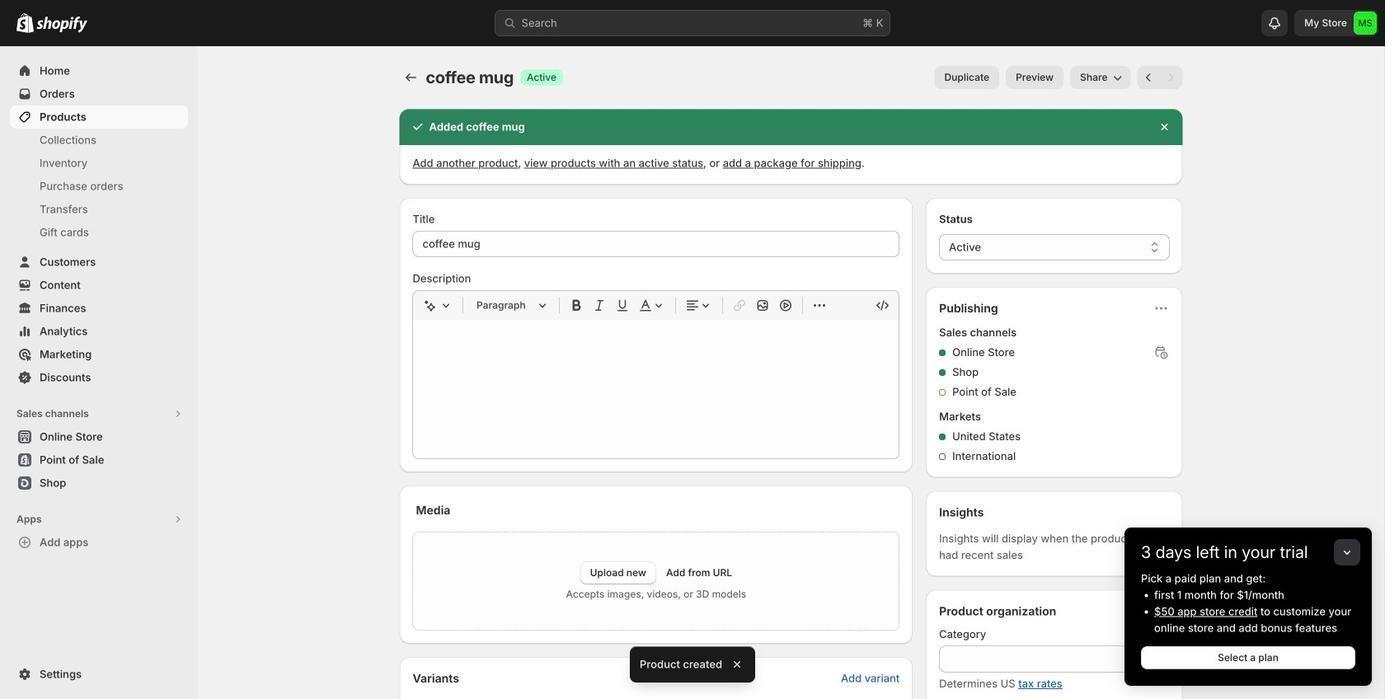 Task type: locate. For each thing, give the bounding box(es) containing it.
my store image
[[1354, 12, 1377, 35]]

1 horizontal spatial shopify image
[[36, 16, 87, 33]]

Short sleeve t-shirt text field
[[413, 231, 900, 257]]

None text field
[[939, 646, 1170, 672]]

shopify image
[[16, 13, 34, 33], [36, 16, 87, 33]]

0 horizontal spatial shopify image
[[16, 13, 34, 33]]



Task type: vqa. For each thing, say whether or not it's contained in the screenshot.
third My Store icon
no



Task type: describe. For each thing, give the bounding box(es) containing it.
next image
[[1163, 69, 1180, 86]]



